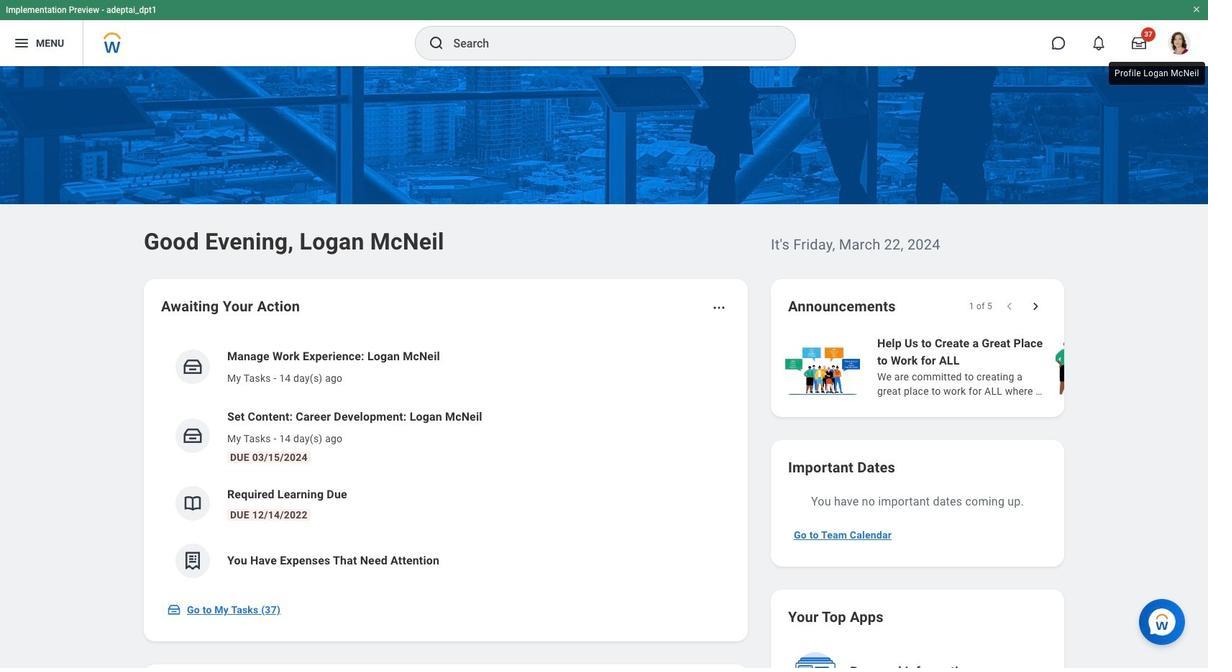Task type: describe. For each thing, give the bounding box(es) containing it.
1 inbox image from the top
[[182, 356, 204, 378]]

dashboard expenses image
[[182, 550, 204, 572]]

profile logan mcneil image
[[1168, 32, 1191, 58]]

notifications large image
[[1092, 36, 1106, 50]]

search image
[[428, 35, 445, 52]]

justify image
[[13, 35, 30, 52]]

book open image
[[182, 493, 204, 514]]

0 horizontal spatial list
[[161, 337, 731, 590]]

related actions image
[[712, 301, 726, 315]]



Task type: locate. For each thing, give the bounding box(es) containing it.
1 vertical spatial inbox image
[[182, 425, 204, 447]]

tooltip
[[1106, 59, 1208, 88]]

Search Workday  search field
[[453, 27, 765, 59]]

main content
[[0, 66, 1208, 668]]

1 horizontal spatial list
[[782, 334, 1208, 400]]

list
[[782, 334, 1208, 400], [161, 337, 731, 590]]

inbox image
[[182, 356, 204, 378], [182, 425, 204, 447]]

status
[[969, 301, 992, 312]]

0 vertical spatial inbox image
[[182, 356, 204, 378]]

close environment banner image
[[1192, 5, 1201, 14]]

chevron right small image
[[1028, 299, 1043, 314]]

2 inbox image from the top
[[182, 425, 204, 447]]

inbox image
[[167, 603, 181, 617]]

inbox large image
[[1132, 36, 1146, 50]]

banner
[[0, 0, 1208, 66]]

chevron left small image
[[1002, 299, 1017, 314]]



Task type: vqa. For each thing, say whether or not it's contained in the screenshot.
LIST
yes



